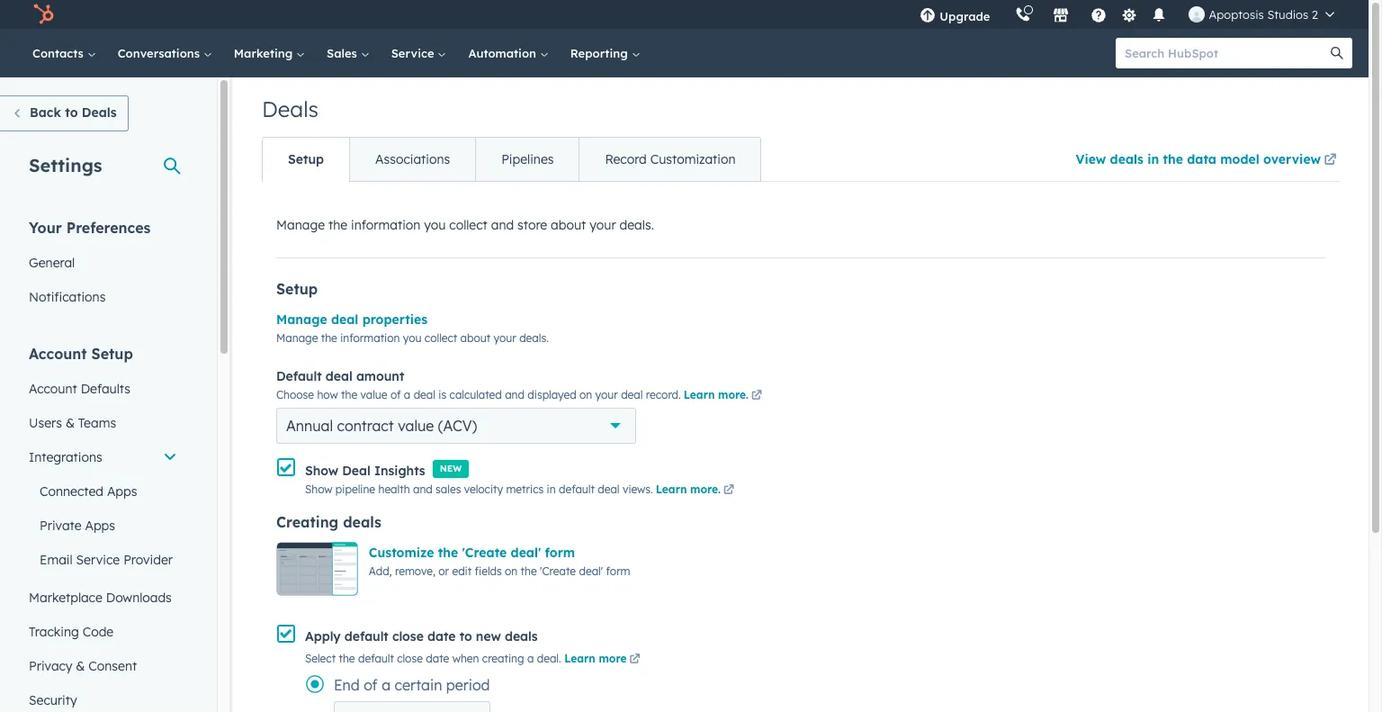 Task type: vqa. For each thing, say whether or not it's contained in the screenshot.
"LEADS" LINK
no



Task type: describe. For each thing, give the bounding box(es) containing it.
learn for choose how the value of a deal is calculated and displayed on your deal record.
[[684, 388, 715, 402]]

settings
[[29, 154, 102, 176]]

calling icon image
[[1016, 7, 1032, 23]]

deal left "is"
[[414, 388, 436, 402]]

apps for connected apps
[[107, 483, 137, 500]]

learn more. for choose how the value of a deal is calculated and displayed on your deal record.
[[684, 388, 749, 402]]

email
[[40, 552, 73, 568]]

the down default deal amount
[[341, 388, 357, 402]]

apply default close date to new deals
[[305, 628, 538, 645]]

0 vertical spatial date
[[428, 628, 456, 645]]

when
[[452, 652, 479, 665]]

setup inside navigation
[[288, 151, 324, 167]]

views.
[[623, 482, 653, 496]]

marketplace downloads
[[29, 590, 172, 606]]

settings link
[[1118, 5, 1141, 24]]

or
[[439, 564, 449, 578]]

store
[[518, 217, 547, 233]]

annual contract value (acv)
[[286, 417, 477, 435]]

about inside manage deal properties manage the information you collect about your deals.
[[461, 331, 491, 345]]

0 horizontal spatial in
[[547, 482, 556, 496]]

users
[[29, 415, 62, 431]]

apoptosis
[[1209, 7, 1265, 22]]

link opens in a new window image inside learn more link
[[630, 654, 640, 665]]

setup inside "element"
[[91, 345, 133, 363]]

creating
[[482, 652, 524, 665]]

0 horizontal spatial a
[[382, 676, 391, 694]]

1 horizontal spatial to
[[460, 628, 472, 645]]

privacy & consent link
[[18, 649, 188, 683]]

annual contract value (acv) button
[[276, 408, 636, 444]]

downloads
[[106, 590, 172, 606]]

0 vertical spatial value
[[361, 388, 388, 402]]

private apps
[[40, 518, 115, 534]]

service inside "account setup" "element"
[[76, 552, 120, 568]]

private
[[40, 518, 82, 534]]

associations
[[375, 151, 450, 167]]

creating
[[276, 513, 339, 531]]

& for privacy
[[76, 658, 85, 674]]

tracking
[[29, 624, 79, 640]]

customize the 'create deal' form link
[[369, 544, 575, 561]]

defaults
[[81, 381, 130, 397]]

pipeline
[[336, 482, 375, 496]]

deal
[[342, 462, 371, 479]]

in inside the view deals in the data model overview link
[[1148, 151, 1160, 167]]

2 vertical spatial and
[[413, 482, 433, 496]]

0 vertical spatial your
[[590, 217, 616, 233]]

you inside manage deal properties manage the information you collect about your deals.
[[403, 331, 422, 345]]

deal.
[[537, 652, 562, 665]]

sales
[[327, 46, 361, 60]]

record
[[605, 151, 647, 167]]

integrations
[[29, 449, 102, 465]]

0 vertical spatial 'create
[[462, 544, 507, 561]]

0 vertical spatial collect
[[450, 217, 488, 233]]

deals. inside manage deal properties manage the information you collect about your deals.
[[520, 331, 549, 345]]

2 vertical spatial default
[[358, 652, 394, 665]]

creating deals
[[276, 513, 381, 531]]

search image
[[1331, 47, 1344, 59]]

manage the information you collect and store about your deals.
[[276, 217, 654, 233]]

menu containing apoptosis studios 2
[[908, 0, 1348, 29]]

1 vertical spatial deal'
[[579, 564, 603, 578]]

new
[[476, 628, 501, 645]]

link opens in a new window image inside learn more. link
[[724, 485, 735, 496]]

connected
[[40, 483, 104, 500]]

upgrade image
[[920, 8, 937, 24]]

0 vertical spatial you
[[424, 217, 446, 233]]

1 horizontal spatial on
[[580, 388, 593, 402]]

teams
[[78, 415, 116, 431]]

setup link
[[263, 138, 349, 181]]

account defaults link
[[18, 372, 188, 406]]

marketplaces button
[[1043, 0, 1081, 29]]

value inside popup button
[[398, 417, 434, 435]]

marketing
[[234, 46, 296, 60]]

conversations
[[118, 46, 203, 60]]

new
[[440, 462, 462, 474]]

apply
[[305, 628, 341, 645]]

the right select
[[339, 652, 355, 665]]

your inside manage deal properties manage the information you collect about your deals.
[[494, 331, 517, 345]]

the right fields at the bottom
[[521, 564, 537, 578]]

customization
[[651, 151, 736, 167]]

preferences
[[66, 219, 151, 237]]

customize the 'create deal' form add, remove, or edit fields on the 'create deal' form
[[369, 544, 631, 578]]

1 horizontal spatial deals
[[505, 628, 538, 645]]

certain
[[395, 676, 442, 694]]

2 horizontal spatial a
[[527, 652, 534, 665]]

1 vertical spatial date
[[426, 652, 449, 665]]

properties
[[362, 311, 428, 328]]

marketing link
[[223, 29, 316, 77]]

back to deals link
[[0, 95, 128, 131]]

manage deal properties manage the information you collect about your deals.
[[276, 311, 549, 345]]

hubspot link
[[22, 4, 68, 25]]

0 horizontal spatial of
[[364, 676, 378, 694]]

marketplaces image
[[1054, 8, 1070, 24]]

0 horizontal spatial deals
[[82, 104, 117, 121]]

0 vertical spatial deal'
[[511, 544, 541, 561]]

conversations link
[[107, 29, 223, 77]]

1 horizontal spatial service
[[391, 46, 438, 60]]

account defaults
[[29, 381, 130, 397]]

view deals in the data model overview
[[1076, 151, 1321, 167]]

& for users
[[66, 415, 75, 431]]

data
[[1188, 151, 1217, 167]]

manage for manage deal properties manage the information you collect about your deals.
[[276, 311, 327, 328]]

automation
[[468, 46, 540, 60]]

view
[[1076, 151, 1107, 167]]

help button
[[1084, 0, 1115, 29]]

select the default close date when creating a deal.
[[305, 652, 565, 665]]

end of a certain period
[[334, 676, 490, 694]]

provider
[[123, 552, 173, 568]]

settings image
[[1122, 8, 1138, 24]]

deal inside manage deal properties manage the information you collect about your deals.
[[331, 311, 359, 328]]

displayed
[[528, 388, 577, 402]]

1 vertical spatial form
[[606, 564, 631, 578]]

navigation containing setup
[[262, 137, 762, 182]]

customize
[[369, 544, 434, 561]]

remove,
[[395, 564, 436, 578]]

3 manage from the top
[[276, 331, 318, 345]]

your preferences element
[[18, 218, 188, 314]]

more
[[599, 652, 627, 665]]

calling icon button
[[1009, 3, 1039, 26]]

your preferences
[[29, 219, 151, 237]]

manage for manage the information you collect and store about your deals.
[[276, 217, 325, 233]]

learn more. link for show pipeline health and sales velocity metrics in default deal views.
[[656, 482, 737, 498]]

deal up 'how'
[[326, 368, 353, 385]]

calculated
[[450, 388, 502, 402]]

learn more
[[565, 652, 627, 665]]

the left "data"
[[1163, 151, 1184, 167]]



Task type: locate. For each thing, give the bounding box(es) containing it.
apps up email service provider link
[[85, 518, 115, 534]]

1 horizontal spatial 'create
[[540, 564, 576, 578]]

deal left views.
[[598, 482, 620, 496]]

0 vertical spatial close
[[392, 628, 424, 645]]

learn for show pipeline health and sales velocity metrics in default deal views.
[[656, 482, 687, 496]]

0 vertical spatial manage
[[276, 217, 325, 233]]

users & teams
[[29, 415, 116, 431]]

1 vertical spatial value
[[398, 417, 434, 435]]

default right apply on the left of the page
[[345, 628, 389, 645]]

menu item
[[1003, 0, 1007, 29]]

1 vertical spatial in
[[547, 482, 556, 496]]

1 vertical spatial 'create
[[540, 564, 576, 578]]

email service provider link
[[18, 543, 188, 577]]

2 vertical spatial deals
[[505, 628, 538, 645]]

choose how the value of a deal is calculated and displayed on your deal record.
[[276, 388, 681, 402]]

information down the associations link
[[351, 217, 421, 233]]

2 manage from the top
[[276, 311, 327, 328]]

you
[[424, 217, 446, 233], [403, 331, 422, 345]]

your
[[590, 217, 616, 233], [494, 331, 517, 345], [596, 388, 618, 402]]

0 horizontal spatial deals
[[343, 513, 381, 531]]

automation link
[[458, 29, 560, 77]]

service down the private apps link
[[76, 552, 120, 568]]

0 horizontal spatial about
[[461, 331, 491, 345]]

1 vertical spatial account
[[29, 381, 77, 397]]

Search HubSpot search field
[[1116, 38, 1337, 68]]

0 vertical spatial to
[[65, 104, 78, 121]]

associations link
[[349, 138, 475, 181]]

2 show from the top
[[305, 482, 333, 496]]

0 vertical spatial of
[[391, 388, 401, 402]]

1 horizontal spatial deals.
[[620, 217, 654, 233]]

general link
[[18, 246, 188, 280]]

general
[[29, 255, 75, 271]]

& right "users"
[[66, 415, 75, 431]]

more.
[[718, 388, 749, 402], [691, 482, 721, 496]]

manage
[[276, 217, 325, 233], [276, 311, 327, 328], [276, 331, 318, 345]]

1 horizontal spatial deals
[[262, 95, 319, 122]]

deal left the properties
[[331, 311, 359, 328]]

connected apps link
[[18, 474, 188, 509]]

&
[[66, 415, 75, 431], [76, 658, 85, 674]]

to up when
[[460, 628, 472, 645]]

1 show from the top
[[305, 462, 339, 479]]

0 horizontal spatial &
[[66, 415, 75, 431]]

more. for choose how the value of a deal is calculated and displayed on your deal record.
[[718, 388, 749, 402]]

about right store
[[551, 217, 586, 233]]

learn right record.
[[684, 388, 715, 402]]

0 horizontal spatial to
[[65, 104, 78, 121]]

0 horizontal spatial you
[[403, 331, 422, 345]]

studios
[[1268, 7, 1309, 22]]

default deal amount
[[276, 368, 404, 385]]

deal' up learn more
[[579, 564, 603, 578]]

2 horizontal spatial deals
[[1110, 151, 1144, 167]]

1 vertical spatial on
[[505, 564, 518, 578]]

learn more. right record.
[[684, 388, 749, 402]]

1 vertical spatial collect
[[425, 331, 458, 345]]

of right 'end'
[[364, 676, 378, 694]]

amount
[[356, 368, 404, 385]]

default up 'end'
[[358, 652, 394, 665]]

menu
[[908, 0, 1348, 29]]

date up select the default close date when creating a deal.
[[428, 628, 456, 645]]

1 vertical spatial close
[[397, 652, 423, 665]]

2 account from the top
[[29, 381, 77, 397]]

close up select the default close date when creating a deal.
[[392, 628, 424, 645]]

show for show pipeline health and sales velocity metrics in default deal views.
[[305, 482, 333, 496]]

notifications
[[29, 289, 106, 305]]

edit
[[452, 564, 472, 578]]

value down 'amount'
[[361, 388, 388, 402]]

'create
[[462, 544, 507, 561], [540, 564, 576, 578]]

in right metrics
[[547, 482, 556, 496]]

add,
[[369, 564, 392, 578]]

learn more. link right record.
[[684, 388, 765, 404]]

security
[[29, 692, 77, 708]]

1 vertical spatial a
[[527, 652, 534, 665]]

0 horizontal spatial deal'
[[511, 544, 541, 561]]

'create right fields at the bottom
[[540, 564, 576, 578]]

to
[[65, 104, 78, 121], [460, 628, 472, 645]]

information down manage deal properties link
[[340, 331, 400, 345]]

notifications image
[[1152, 8, 1168, 24]]

0 vertical spatial deals
[[1110, 151, 1144, 167]]

account setup
[[29, 345, 133, 363]]

marketplace
[[29, 590, 102, 606]]

tracking code link
[[18, 615, 188, 649]]

0 horizontal spatial 'create
[[462, 544, 507, 561]]

1 horizontal spatial of
[[391, 388, 401, 402]]

0 vertical spatial in
[[1148, 151, 1160, 167]]

0 vertical spatial a
[[404, 388, 411, 402]]

1 vertical spatial setup
[[276, 280, 318, 298]]

record customization link
[[579, 138, 761, 181]]

deals. up displayed
[[520, 331, 549, 345]]

close down apply default close date to new deals
[[397, 652, 423, 665]]

0 vertical spatial learn
[[684, 388, 715, 402]]

you down 'associations'
[[424, 217, 446, 233]]

integrations button
[[18, 440, 188, 474]]

0 vertical spatial service
[[391, 46, 438, 60]]

2
[[1312, 7, 1319, 22]]

value left (acv)
[[398, 417, 434, 435]]

deals right view
[[1110, 151, 1144, 167]]

1 vertical spatial &
[[76, 658, 85, 674]]

collect inside manage deal properties manage the information you collect about your deals.
[[425, 331, 458, 345]]

a
[[404, 388, 411, 402], [527, 652, 534, 665], [382, 676, 391, 694]]

1 vertical spatial default
[[345, 628, 389, 645]]

learn more. link right views.
[[656, 482, 737, 498]]

1 horizontal spatial &
[[76, 658, 85, 674]]

your
[[29, 219, 62, 237]]

1 manage from the top
[[276, 217, 325, 233]]

contacts link
[[22, 29, 107, 77]]

connected apps
[[40, 483, 137, 500]]

your up choose how the value of a deal is calculated and displayed on your deal record.
[[494, 331, 517, 345]]

insights
[[374, 462, 425, 479]]

the inside manage deal properties manage the information you collect about your deals.
[[321, 331, 337, 345]]

manage deal properties link
[[276, 311, 428, 328]]

how
[[317, 388, 338, 402]]

deal' down metrics
[[511, 544, 541, 561]]

more. for show pipeline health and sales velocity metrics in default deal views.
[[691, 482, 721, 496]]

help image
[[1091, 8, 1108, 24]]

apps up the private apps link
[[107, 483, 137, 500]]

'create up fields at the bottom
[[462, 544, 507, 561]]

upgrade
[[940, 9, 991, 23]]

1 vertical spatial your
[[494, 331, 517, 345]]

account setup element
[[18, 344, 188, 712]]

deal'
[[511, 544, 541, 561], [579, 564, 603, 578]]

account up "users"
[[29, 381, 77, 397]]

1 horizontal spatial in
[[1148, 151, 1160, 167]]

0 horizontal spatial value
[[361, 388, 388, 402]]

learn
[[684, 388, 715, 402], [656, 482, 687, 496], [565, 652, 596, 665]]

choose
[[276, 388, 314, 402]]

the up or
[[438, 544, 458, 561]]

1 vertical spatial and
[[505, 388, 525, 402]]

0 vertical spatial setup
[[288, 151, 324, 167]]

date down apply default close date to new deals
[[426, 652, 449, 665]]

about
[[551, 217, 586, 233], [461, 331, 491, 345]]

0 vertical spatial on
[[580, 388, 593, 402]]

period
[[446, 676, 490, 694]]

navigation
[[262, 137, 762, 182]]

0 horizontal spatial deals.
[[520, 331, 549, 345]]

learn right views.
[[656, 482, 687, 496]]

2 vertical spatial setup
[[91, 345, 133, 363]]

reporting
[[571, 46, 631, 60]]

on inside customize the 'create deal' form add, remove, or edit fields on the 'create deal' form
[[505, 564, 518, 578]]

deal left record.
[[621, 388, 643, 402]]

link opens in a new window image
[[752, 388, 763, 404], [724, 482, 735, 498], [724, 485, 735, 496], [630, 654, 640, 665]]

setup
[[288, 151, 324, 167], [276, 280, 318, 298], [91, 345, 133, 363]]

is
[[439, 388, 447, 402]]

to right back
[[65, 104, 78, 121]]

tracking code
[[29, 624, 114, 640]]

default right metrics
[[559, 482, 595, 496]]

metrics
[[506, 482, 544, 496]]

0 horizontal spatial service
[[76, 552, 120, 568]]

1 vertical spatial information
[[340, 331, 400, 345]]

deals for creating
[[343, 513, 381, 531]]

show pipeline health and sales velocity metrics in default deal views.
[[305, 482, 653, 496]]

1 horizontal spatial deal'
[[579, 564, 603, 578]]

0 vertical spatial &
[[66, 415, 75, 431]]

collect down the properties
[[425, 331, 458, 345]]

marketplace downloads link
[[18, 581, 188, 615]]

link opens in a new window image
[[1325, 150, 1337, 172], [1325, 154, 1337, 167], [752, 391, 763, 402], [630, 652, 640, 668]]

1 account from the top
[[29, 345, 87, 363]]

1 horizontal spatial you
[[424, 217, 446, 233]]

hubspot image
[[32, 4, 54, 25]]

0 vertical spatial show
[[305, 462, 339, 479]]

tara schultz image
[[1190, 6, 1206, 23]]

velocity
[[464, 482, 503, 496]]

learn more. for show pipeline health and sales velocity metrics in default deal views.
[[656, 482, 721, 496]]

0 vertical spatial about
[[551, 217, 586, 233]]

more. right views.
[[691, 482, 721, 496]]

1 vertical spatial learn more.
[[656, 482, 721, 496]]

deal
[[331, 311, 359, 328], [326, 368, 353, 385], [414, 388, 436, 402], [621, 388, 643, 402], [598, 482, 620, 496]]

consent
[[88, 658, 137, 674]]

1 vertical spatial to
[[460, 628, 472, 645]]

show
[[305, 462, 339, 479], [305, 482, 333, 496]]

show left deal
[[305, 462, 339, 479]]

account
[[29, 345, 87, 363], [29, 381, 77, 397]]

record.
[[646, 388, 681, 402]]

select
[[305, 652, 336, 665]]

0 horizontal spatial on
[[505, 564, 518, 578]]

2 vertical spatial your
[[596, 388, 618, 402]]

learn right deal.
[[565, 652, 596, 665]]

account for account defaults
[[29, 381, 77, 397]]

in left "data"
[[1148, 151, 1160, 167]]

1 vertical spatial about
[[461, 331, 491, 345]]

0 vertical spatial deals.
[[620, 217, 654, 233]]

deals up the creating
[[505, 628, 538, 645]]

link opens in a new window image inside learn more. link
[[752, 391, 763, 402]]

0 vertical spatial learn more.
[[684, 388, 749, 402]]

a left deal.
[[527, 652, 534, 665]]

deals inside the view deals in the data model overview link
[[1110, 151, 1144, 167]]

the
[[1163, 151, 1184, 167], [329, 217, 348, 233], [321, 331, 337, 345], [341, 388, 357, 402], [438, 544, 458, 561], [521, 564, 537, 578], [339, 652, 355, 665]]

notifications link
[[18, 280, 188, 314]]

1 vertical spatial deals
[[343, 513, 381, 531]]

contacts
[[32, 46, 87, 60]]

0 vertical spatial account
[[29, 345, 87, 363]]

about up calculated
[[461, 331, 491, 345]]

1 vertical spatial service
[[76, 552, 120, 568]]

back
[[30, 104, 61, 121]]

1 horizontal spatial about
[[551, 217, 586, 233]]

show for show deal insights
[[305, 462, 339, 479]]

and left store
[[491, 217, 514, 233]]

1 vertical spatial deals.
[[520, 331, 549, 345]]

1 vertical spatial more.
[[691, 482, 721, 496]]

service right sales link
[[391, 46, 438, 60]]

deals down pipeline
[[343, 513, 381, 531]]

1 vertical spatial you
[[403, 331, 422, 345]]

1 vertical spatial apps
[[85, 518, 115, 534]]

code
[[83, 624, 114, 640]]

0 vertical spatial default
[[559, 482, 595, 496]]

0 vertical spatial learn more. link
[[684, 388, 765, 404]]

your down "record"
[[590, 217, 616, 233]]

deals
[[262, 95, 319, 122], [82, 104, 117, 121]]

2 vertical spatial learn
[[565, 652, 596, 665]]

your right displayed
[[596, 388, 618, 402]]

view deals in the data model overview link
[[1076, 140, 1340, 181]]

a left 'certain'
[[382, 676, 391, 694]]

on right displayed
[[580, 388, 593, 402]]

service
[[391, 46, 438, 60], [76, 552, 120, 568]]

sales link
[[316, 29, 381, 77]]

2 vertical spatial manage
[[276, 331, 318, 345]]

account for account setup
[[29, 345, 87, 363]]

1 vertical spatial manage
[[276, 311, 327, 328]]

service link
[[381, 29, 458, 77]]

the down setup link
[[329, 217, 348, 233]]

1 vertical spatial learn more. link
[[656, 482, 737, 498]]

1 vertical spatial show
[[305, 482, 333, 496]]

more. right record.
[[718, 388, 749, 402]]

on right fields at the bottom
[[505, 564, 518, 578]]

privacy
[[29, 658, 72, 674]]

learn more. link
[[684, 388, 765, 404], [656, 482, 737, 498]]

0 vertical spatial and
[[491, 217, 514, 233]]

0 vertical spatial more.
[[718, 388, 749, 402]]

reporting link
[[560, 29, 651, 77]]

show deal insights
[[305, 462, 425, 479]]

collect left store
[[450, 217, 488, 233]]

1 vertical spatial of
[[364, 676, 378, 694]]

and left displayed
[[505, 388, 525, 402]]

learn more. link for choose how the value of a deal is calculated and displayed on your deal record.
[[684, 388, 765, 404]]

1 horizontal spatial a
[[404, 388, 411, 402]]

0 vertical spatial form
[[545, 544, 575, 561]]

a down 'amount'
[[404, 388, 411, 402]]

apps for private apps
[[85, 518, 115, 534]]

learn more link
[[565, 652, 643, 668]]

overview
[[1264, 151, 1321, 167]]

of down 'amount'
[[391, 388, 401, 402]]

account up account defaults
[[29, 345, 87, 363]]

deals for view
[[1110, 151, 1144, 167]]

show up creating deals
[[305, 482, 333, 496]]

1 vertical spatial learn
[[656, 482, 687, 496]]

learn more. right views.
[[656, 482, 721, 496]]

contract
[[337, 417, 394, 435]]

1 horizontal spatial form
[[606, 564, 631, 578]]

0 vertical spatial information
[[351, 217, 421, 233]]

and left sales
[[413, 482, 433, 496]]

deals. down "record"
[[620, 217, 654, 233]]

deals right back
[[82, 104, 117, 121]]

you down the properties
[[403, 331, 422, 345]]

the down manage deal properties link
[[321, 331, 337, 345]]

deals up setup link
[[262, 95, 319, 122]]

pipelines link
[[475, 138, 579, 181]]

& right privacy
[[76, 658, 85, 674]]

0 horizontal spatial form
[[545, 544, 575, 561]]

information inside manage deal properties manage the information you collect about your deals.
[[340, 331, 400, 345]]



